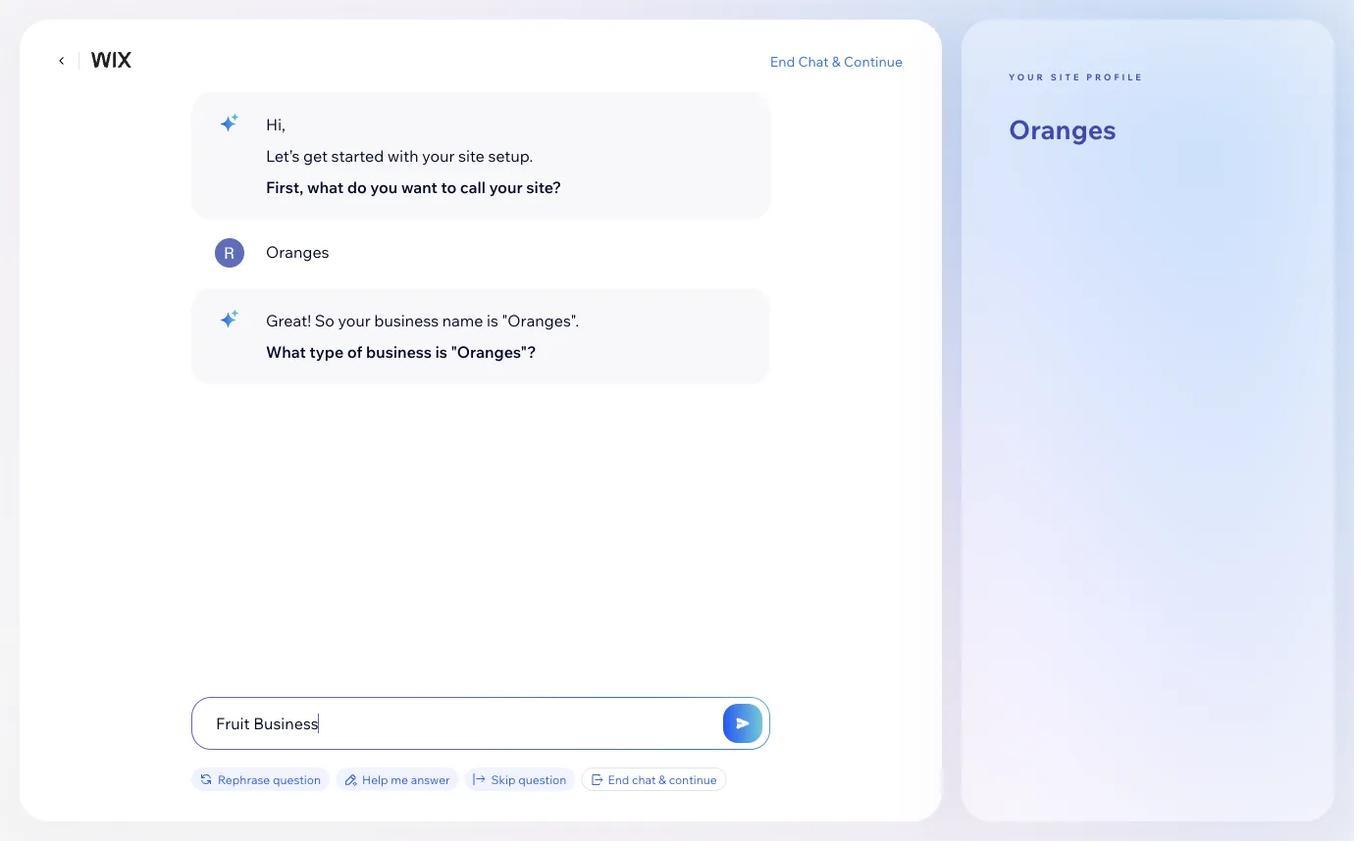 Task type: locate. For each thing, give the bounding box(es) containing it.
your right so
[[338, 311, 371, 331]]

end left chat
[[608, 773, 629, 787]]

oranges down first,
[[266, 242, 329, 262]]

is
[[487, 311, 498, 331], [435, 342, 447, 362]]

1 horizontal spatial end
[[770, 52, 795, 69]]

0 horizontal spatial &
[[659, 773, 666, 787]]

is down the 'great! so your business name is "oranges".'
[[435, 342, 447, 362]]

0 vertical spatial is
[[487, 311, 498, 331]]

what
[[266, 342, 306, 362]]

type
[[310, 342, 344, 362]]

your left 'site'
[[422, 146, 455, 166]]

1 vertical spatial end
[[608, 773, 629, 787]]

you
[[370, 178, 398, 197]]

business down the 'great! so your business name is "oranges".'
[[366, 342, 432, 362]]

& inside button
[[832, 52, 841, 69]]

oranges down site
[[1009, 113, 1116, 146]]

your
[[422, 146, 455, 166], [489, 178, 523, 197], [338, 311, 371, 331]]

your down setup.
[[489, 178, 523, 197]]

site?
[[526, 178, 561, 197]]

started
[[331, 146, 384, 166]]

question for rephrase question
[[273, 773, 321, 787]]

business up what type of business is "oranges"? on the top of the page
[[374, 311, 439, 331]]

what
[[307, 178, 344, 197]]

site
[[1051, 72, 1082, 82]]

end left chat at the right top
[[770, 52, 795, 69]]

end inside the end chat & continue button
[[770, 52, 795, 69]]

Write your answer text field
[[192, 699, 769, 750]]

0 horizontal spatial end
[[608, 773, 629, 787]]

2 vertical spatial your
[[338, 311, 371, 331]]

skip question
[[491, 773, 567, 787]]

chat
[[632, 773, 656, 787]]

oranges
[[1009, 113, 1116, 146], [266, 242, 329, 262]]

question for skip question
[[518, 773, 567, 787]]

help
[[362, 773, 388, 787]]

2 question from the left
[[518, 773, 567, 787]]

1 vertical spatial your
[[489, 178, 523, 197]]

0 vertical spatial &
[[832, 52, 841, 69]]

0 vertical spatial end
[[770, 52, 795, 69]]

1 horizontal spatial question
[[518, 773, 567, 787]]

& right chat
[[659, 773, 666, 787]]

profile
[[1087, 72, 1144, 82]]

let's get started with your site setup.
[[266, 146, 533, 166]]

do
[[347, 178, 367, 197]]

question right rephrase
[[273, 773, 321, 787]]

rephrase question
[[218, 773, 321, 787]]

1 vertical spatial &
[[659, 773, 666, 787]]

is right name
[[487, 311, 498, 331]]

"oranges"?
[[451, 342, 536, 362]]

0 vertical spatial business
[[374, 311, 439, 331]]

so
[[315, 311, 335, 331]]

question right skip
[[518, 773, 567, 787]]

continue
[[844, 52, 903, 69]]

1 vertical spatial business
[[366, 342, 432, 362]]

1 vertical spatial is
[[435, 342, 447, 362]]

business for name
[[374, 311, 439, 331]]

site
[[458, 146, 485, 166]]

of
[[347, 342, 362, 362]]

1 horizontal spatial &
[[832, 52, 841, 69]]

0 vertical spatial your
[[422, 146, 455, 166]]

&
[[832, 52, 841, 69], [659, 773, 666, 787]]

& right chat at the right top
[[832, 52, 841, 69]]

business for is
[[366, 342, 432, 362]]

& for continue
[[659, 773, 666, 787]]

0 horizontal spatial question
[[273, 773, 321, 787]]

0 horizontal spatial is
[[435, 342, 447, 362]]

business
[[374, 311, 439, 331], [366, 342, 432, 362]]

want
[[401, 178, 438, 197]]

me
[[391, 773, 408, 787]]

let's
[[266, 146, 300, 166]]

0 horizontal spatial oranges
[[266, 242, 329, 262]]

end
[[770, 52, 795, 69], [608, 773, 629, 787]]

0 vertical spatial oranges
[[1009, 113, 1116, 146]]

question
[[273, 773, 321, 787], [518, 773, 567, 787]]

1 horizontal spatial oranges
[[1009, 113, 1116, 146]]

1 question from the left
[[273, 773, 321, 787]]

ruby image
[[215, 238, 244, 268]]



Task type: describe. For each thing, give the bounding box(es) containing it.
first,
[[266, 178, 304, 197]]

to
[[441, 178, 457, 197]]

end chat & continue
[[608, 773, 717, 787]]

your site profile
[[1009, 72, 1144, 82]]

with
[[387, 146, 419, 166]]

call
[[460, 178, 486, 197]]

1 vertical spatial oranges
[[266, 242, 329, 262]]

end for end chat & continue
[[770, 52, 795, 69]]

hi,
[[266, 115, 285, 134]]

1 horizontal spatial is
[[487, 311, 498, 331]]

& for continue
[[832, 52, 841, 69]]

great! so your business name is "oranges".
[[266, 311, 579, 331]]

end for end chat & continue
[[608, 773, 629, 787]]

end chat & continue
[[770, 52, 903, 69]]

2 horizontal spatial your
[[489, 178, 523, 197]]

first, what do you want to call your site?
[[266, 178, 561, 197]]

end chat & continue button
[[770, 52, 903, 70]]

0 horizontal spatial your
[[338, 311, 371, 331]]

your
[[1009, 72, 1046, 82]]

get
[[303, 146, 328, 166]]

1 horizontal spatial your
[[422, 146, 455, 166]]

answer
[[411, 773, 450, 787]]

name
[[442, 311, 483, 331]]

setup.
[[488, 146, 533, 166]]

help me answer
[[362, 773, 450, 787]]

what type of business is "oranges"?
[[266, 342, 536, 362]]

great!
[[266, 311, 311, 331]]

chat
[[798, 52, 829, 69]]

continue
[[669, 773, 717, 787]]

skip
[[491, 773, 516, 787]]

rephrase
[[218, 773, 270, 787]]

"oranges".
[[502, 311, 579, 331]]



Task type: vqa. For each thing, say whether or not it's contained in the screenshot.
the resources
no



